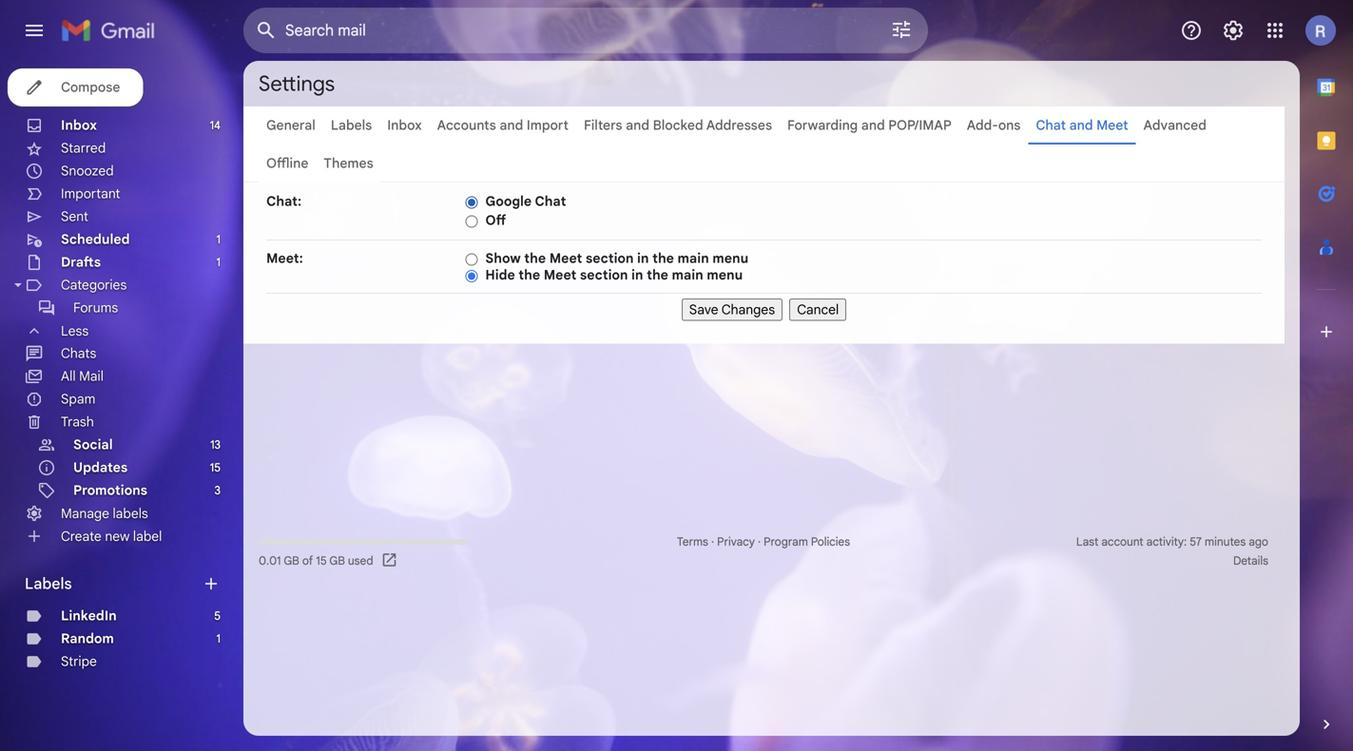 Task type: vqa. For each thing, say whether or not it's contained in the screenshot.
top Sep 13
no



Task type: describe. For each thing, give the bounding box(es) containing it.
minutes
[[1206, 535, 1247, 549]]

stripe link
[[61, 654, 97, 670]]

stripe
[[61, 654, 97, 670]]

forums link
[[73, 300, 118, 316]]

terms link
[[677, 535, 709, 549]]

general
[[266, 117, 316, 134]]

and for accounts
[[500, 117, 524, 134]]

create
[[61, 528, 102, 545]]

blocked
[[653, 117, 704, 134]]

sent link
[[61, 208, 88, 225]]

3
[[215, 484, 221, 498]]

manage
[[61, 505, 109, 522]]

and for chat
[[1070, 117, 1094, 134]]

advanced
[[1144, 117, 1207, 134]]

5
[[214, 609, 221, 624]]

spam
[[61, 391, 95, 408]]

chat and meet
[[1037, 117, 1129, 134]]

advanced search options image
[[883, 10, 921, 49]]

0 horizontal spatial chat
[[535, 193, 567, 210]]

details
[[1234, 554, 1269, 569]]

manage labels create new label
[[61, 505, 162, 545]]

all mail
[[61, 368, 104, 385]]

updates
[[73, 460, 128, 476]]

search mail image
[[249, 13, 284, 48]]

filters
[[584, 117, 623, 134]]

of
[[302, 554, 313, 569]]

ons
[[999, 117, 1021, 134]]

section for show
[[586, 250, 634, 267]]

starred
[[61, 140, 106, 157]]

manage labels link
[[61, 505, 148, 522]]

cancel button
[[790, 299, 847, 321]]

cancel
[[798, 302, 839, 318]]

important
[[61, 186, 120, 202]]

terms
[[677, 535, 709, 549]]

1 inbox link from the left
[[61, 117, 97, 134]]

accounts
[[437, 117, 496, 134]]

section for hide
[[580, 267, 628, 284]]

hide
[[486, 267, 515, 284]]

last
[[1077, 535, 1099, 549]]

spam link
[[61, 391, 95, 408]]

less button
[[0, 320, 228, 343]]

chats link
[[61, 345, 96, 362]]

Search mail text field
[[285, 21, 837, 40]]

1 for drafts
[[216, 255, 221, 270]]

terms · privacy · program policies
[[677, 535, 851, 549]]

labels for labels link
[[331, 117, 372, 134]]

show
[[486, 250, 521, 267]]

themes link
[[324, 155, 374, 172]]

scheduled
[[61, 231, 130, 248]]

social link
[[73, 437, 113, 453]]

compose
[[61, 79, 120, 96]]

program policies link
[[764, 535, 851, 549]]

menu for show the meet section in the main menu
[[713, 250, 749, 267]]

google
[[486, 193, 532, 210]]

add-ons link
[[967, 117, 1021, 134]]

labels link
[[331, 117, 372, 134]]

save
[[690, 302, 719, 318]]

footer containing terms
[[244, 533, 1285, 571]]

accounts and import
[[437, 117, 569, 134]]

promotions link
[[73, 482, 147, 499]]

follow link to manage storage image
[[381, 552, 400, 571]]

all mail link
[[61, 368, 104, 385]]

account
[[1102, 535, 1144, 549]]

social
[[73, 437, 113, 453]]

Off radio
[[466, 214, 478, 229]]

main for hide the meet section in the main menu
[[672, 267, 704, 284]]

meet:
[[266, 250, 303, 267]]

drafts link
[[61, 254, 101, 271]]

main for show the meet section in the main menu
[[678, 250, 710, 267]]

label
[[133, 528, 162, 545]]

Show the Meet section in the main menu radio
[[466, 252, 478, 267]]

program
[[764, 535, 809, 549]]

trash link
[[61, 414, 94, 431]]

chats
[[61, 345, 96, 362]]

1 · from the left
[[712, 535, 715, 549]]

inbox for 1st inbox link from right
[[387, 117, 422, 134]]

forums
[[73, 300, 118, 316]]

privacy
[[718, 535, 755, 549]]

starred link
[[61, 140, 106, 157]]

0 vertical spatial chat
[[1037, 117, 1067, 134]]



Task type: locate. For each thing, give the bounding box(es) containing it.
in
[[638, 250, 649, 267], [632, 267, 644, 284]]

chat right ons
[[1037, 117, 1067, 134]]

1 horizontal spatial inbox
[[387, 117, 422, 134]]

support image
[[1181, 19, 1204, 42]]

0 horizontal spatial ·
[[712, 535, 715, 549]]

and left pop/imap
[[862, 117, 886, 134]]

google chat
[[486, 193, 567, 210]]

0 vertical spatial 1
[[217, 233, 221, 247]]

promotions
[[73, 482, 147, 499]]

1 inbox from the left
[[61, 117, 97, 134]]

in for hide the meet section in the main menu
[[632, 267, 644, 284]]

gb left of
[[284, 554, 300, 569]]

save changes button
[[682, 299, 783, 321]]

1 horizontal spatial inbox link
[[387, 117, 422, 134]]

·
[[712, 535, 715, 549], [758, 535, 761, 549]]

1 vertical spatial 1
[[216, 255, 221, 270]]

1 horizontal spatial gb
[[330, 554, 345, 569]]

gb left 'used'
[[330, 554, 345, 569]]

add-
[[967, 117, 999, 134]]

1 horizontal spatial 15
[[316, 554, 327, 569]]

policies
[[811, 535, 851, 549]]

15 right of
[[316, 554, 327, 569]]

mail
[[79, 368, 104, 385]]

tab list
[[1301, 61, 1354, 683]]

inbox inside labels navigation
[[61, 117, 97, 134]]

3 1 from the top
[[216, 632, 221, 647]]

2 inbox link from the left
[[387, 117, 422, 134]]

2 and from the left
[[626, 117, 650, 134]]

forwarding and pop/imap link
[[788, 117, 952, 134]]

used
[[348, 554, 374, 569]]

0 horizontal spatial labels
[[25, 575, 72, 594]]

labels for the labels heading
[[25, 575, 72, 594]]

forwarding and pop/imap
[[788, 117, 952, 134]]

inbox link
[[61, 117, 97, 134], [387, 117, 422, 134]]

0 horizontal spatial 15
[[210, 461, 221, 475]]

2 1 from the top
[[216, 255, 221, 270]]

filters and blocked addresses link
[[584, 117, 773, 134]]

categories
[[61, 277, 127, 294]]

gmail image
[[61, 11, 165, 49]]

15 inside labels navigation
[[210, 461, 221, 475]]

2 · from the left
[[758, 535, 761, 549]]

less
[[61, 323, 89, 339]]

· right privacy link
[[758, 535, 761, 549]]

snoozed
[[61, 163, 114, 179]]

advanced link
[[1144, 117, 1207, 134]]

navigation containing save changes
[[266, 294, 1263, 321]]

addresses
[[707, 117, 773, 134]]

None search field
[[244, 8, 929, 53]]

labels up themes
[[331, 117, 372, 134]]

inbox link up starred link
[[61, 117, 97, 134]]

main menu image
[[23, 19, 46, 42]]

details link
[[1234, 554, 1269, 569]]

last account activity: 57 minutes ago details
[[1077, 535, 1269, 569]]

and right filters
[[626, 117, 650, 134]]

14
[[210, 118, 221, 133]]

show the meet section in the main menu
[[486, 250, 749, 267]]

1 vertical spatial chat
[[535, 193, 567, 210]]

create new label link
[[61, 528, 162, 545]]

random link
[[61, 631, 114, 647]]

Google Chat radio
[[466, 195, 478, 210]]

inbox link right labels link
[[387, 117, 422, 134]]

2 gb from the left
[[330, 554, 345, 569]]

3 and from the left
[[862, 117, 886, 134]]

ago
[[1250, 535, 1269, 549]]

1 gb from the left
[[284, 554, 300, 569]]

meet
[[1097, 117, 1129, 134], [550, 250, 583, 267], [544, 267, 577, 284]]

2 inbox from the left
[[387, 117, 422, 134]]

random
[[61, 631, 114, 647]]

0.01
[[259, 554, 281, 569]]

import
[[527, 117, 569, 134]]

1 horizontal spatial labels
[[331, 117, 372, 134]]

4 and from the left
[[1070, 117, 1094, 134]]

linkedin link
[[61, 608, 117, 625]]

scheduled link
[[61, 231, 130, 248]]

1 horizontal spatial chat
[[1037, 117, 1067, 134]]

footer
[[244, 533, 1285, 571]]

inbox up starred link
[[61, 117, 97, 134]]

add-ons
[[967, 117, 1021, 134]]

activity:
[[1147, 535, 1188, 549]]

15 inside footer
[[316, 554, 327, 569]]

labels up linkedin link
[[25, 575, 72, 594]]

1 1 from the top
[[217, 233, 221, 247]]

1 vertical spatial labels
[[25, 575, 72, 594]]

labels navigation
[[0, 61, 244, 752]]

all
[[61, 368, 76, 385]]

2 vertical spatial 1
[[216, 632, 221, 647]]

inbox for 1st inbox link
[[61, 117, 97, 134]]

1 vertical spatial 15
[[316, 554, 327, 569]]

0 vertical spatial 15
[[210, 461, 221, 475]]

section
[[586, 250, 634, 267], [580, 267, 628, 284]]

offline link
[[266, 155, 309, 172]]

1 and from the left
[[500, 117, 524, 134]]

and for forwarding
[[862, 117, 886, 134]]

1 horizontal spatial ·
[[758, 535, 761, 549]]

1 for scheduled
[[217, 233, 221, 247]]

off
[[486, 212, 506, 229]]

0 horizontal spatial inbox link
[[61, 117, 97, 134]]

15
[[210, 461, 221, 475], [316, 554, 327, 569]]

labels heading
[[25, 575, 202, 594]]

privacy link
[[718, 535, 755, 549]]

labels
[[113, 505, 148, 522]]

0 horizontal spatial inbox
[[61, 117, 97, 134]]

pop/imap
[[889, 117, 952, 134]]

updates link
[[73, 460, 128, 476]]

settings image
[[1223, 19, 1245, 42]]

and for filters
[[626, 117, 650, 134]]

in for show the meet section in the main menu
[[638, 250, 649, 267]]

13
[[210, 438, 221, 452]]

and left import
[[500, 117, 524, 134]]

settings
[[259, 70, 335, 97]]

15 down 13
[[210, 461, 221, 475]]

compose button
[[8, 69, 143, 107]]

sent
[[61, 208, 88, 225]]

trash
[[61, 414, 94, 431]]

offline
[[266, 155, 309, 172]]

drafts
[[61, 254, 101, 271]]

navigation
[[266, 294, 1263, 321]]

gb
[[284, 554, 300, 569], [330, 554, 345, 569]]

meet for hide
[[544, 267, 577, 284]]

and right ons
[[1070, 117, 1094, 134]]

hide the meet section in the main menu
[[486, 267, 743, 284]]

snoozed link
[[61, 163, 114, 179]]

themes
[[324, 155, 374, 172]]

Hide the Meet section in the main menu radio
[[466, 269, 478, 283]]

chat right google
[[535, 193, 567, 210]]

menu for hide the meet section in the main menu
[[707, 267, 743, 284]]

chat and meet link
[[1037, 117, 1129, 134]]

general link
[[266, 117, 316, 134]]

0.01 gb of 15 gb used
[[259, 554, 374, 569]]

new
[[105, 528, 130, 545]]

changes
[[722, 302, 776, 318]]

meet for chat
[[1097, 117, 1129, 134]]

57
[[1190, 535, 1203, 549]]

meet for show
[[550, 250, 583, 267]]

inbox right labels link
[[387, 117, 422, 134]]

0 vertical spatial labels
[[331, 117, 372, 134]]

forwarding
[[788, 117, 858, 134]]

linkedin
[[61, 608, 117, 625]]

chat:
[[266, 193, 302, 210]]

0 horizontal spatial gb
[[284, 554, 300, 569]]

accounts and import link
[[437, 117, 569, 134]]

· right the terms link on the bottom of page
[[712, 535, 715, 549]]

1 for random
[[216, 632, 221, 647]]

labels inside navigation
[[25, 575, 72, 594]]

save changes
[[690, 302, 776, 318]]

categories link
[[61, 277, 127, 294]]



